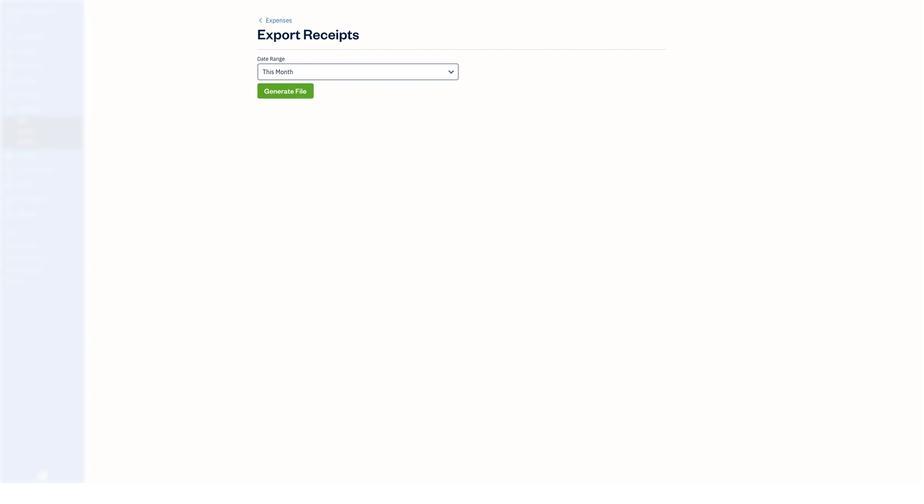 Task type: describe. For each thing, give the bounding box(es) containing it.
chart image
[[5, 196, 14, 204]]

team members image
[[6, 242, 82, 248]]

apps image
[[6, 230, 82, 236]]

payment image
[[5, 91, 14, 99]]

chevronleft image
[[257, 16, 264, 25]]

maria's company owner
[[6, 7, 54, 21]]

date
[[257, 56, 269, 62]]

maria's
[[6, 7, 26, 15]]

date range
[[257, 56, 285, 62]]

expenses button
[[257, 16, 292, 25]]

month
[[276, 68, 293, 76]]

range
[[270, 56, 285, 62]]

bank connections image
[[6, 267, 82, 273]]

this month
[[263, 68, 293, 76]]

project image
[[5, 152, 14, 160]]

invoice image
[[5, 77, 14, 85]]

receipts
[[303, 25, 359, 43]]

generate
[[264, 87, 294, 95]]



Task type: locate. For each thing, give the bounding box(es) containing it.
money image
[[5, 181, 14, 189]]

export
[[257, 25, 301, 43]]

client image
[[5, 48, 14, 56]]

dashboard image
[[5, 33, 14, 41]]

file
[[296, 87, 307, 95]]

timer image
[[5, 167, 14, 175]]

generate file button
[[257, 83, 314, 99]]

generate file
[[264, 87, 307, 95]]

owner
[[6, 15, 20, 21]]

Select date range field
[[257, 64, 459, 80]]

items and services image
[[6, 255, 82, 261]]

this
[[263, 68, 274, 76]]

main element
[[0, 0, 103, 484]]

export receipts
[[257, 25, 359, 43]]

expenses
[[266, 16, 292, 24]]

settings image
[[6, 279, 82, 285]]

report image
[[5, 211, 14, 218]]

company
[[28, 7, 54, 15]]

freshbooks image
[[36, 472, 48, 481]]

estimate image
[[5, 62, 14, 70]]

expense image
[[5, 106, 14, 114]]



Task type: vqa. For each thing, say whether or not it's contained in the screenshot.
PAYMENT "Icon"
yes



